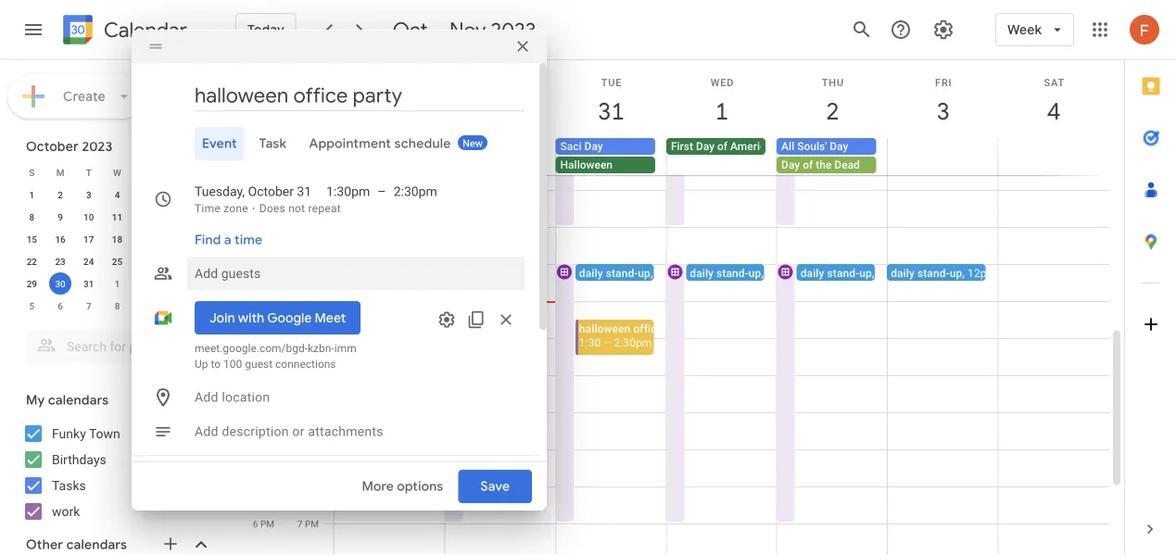 Task type: locate. For each thing, give the bounding box(es) containing it.
1 vertical spatial 11
[[248, 259, 258, 270]]

4 stand- from the left
[[827, 267, 860, 280]]

other
[[26, 537, 63, 553]]

2 daily stand-up , from the left
[[579, 267, 656, 280]]

5 inside grid
[[297, 444, 303, 455]]

daily
[[469, 267, 492, 280], [579, 267, 603, 280], [690, 267, 714, 280], [801, 267, 825, 280], [891, 267, 915, 280]]

0 horizontal spatial 10 am
[[248, 222, 274, 233]]

10
[[292, 184, 302, 196], [84, 211, 94, 223], [248, 222, 258, 233], [169, 300, 179, 312]]

1 pending task button
[[445, 138, 545, 155]]

5 for 5
[[29, 300, 34, 312]]

9 right the tuesday,
[[253, 184, 258, 196]]

my calendars list
[[4, 419, 230, 527]]

0 vertical spatial 31
[[597, 96, 624, 127]]

1 stand- from the left
[[495, 267, 527, 280]]

up
[[195, 358, 208, 371]]

row containing 1
[[18, 184, 217, 206]]

10 am down does
[[248, 222, 274, 233]]

my
[[26, 392, 45, 409]]

11 am
[[248, 259, 274, 270]]

31 down tue
[[597, 96, 624, 127]]

1 horizontal spatial october
[[248, 184, 294, 199]]

1 vertical spatial add
[[195, 424, 219, 439]]

am up the does not repeat
[[305, 184, 319, 196]]

7 up time
[[200, 189, 205, 200]]

1 vertical spatial october
[[248, 184, 294, 199]]

7 down 31 element
[[86, 300, 91, 312]]

1 horizontal spatial 5
[[297, 444, 303, 455]]

pm right 11 am
[[305, 259, 319, 270]]

october 2023
[[26, 138, 113, 155]]

funky
[[52, 426, 86, 441]]

4 down 'sat'
[[1047, 96, 1060, 127]]

1 horizontal spatial 12 pm
[[292, 259, 319, 270]]

1 inside 1 pending task button
[[468, 140, 474, 153]]

row group
[[18, 184, 217, 317]]

0 vertical spatial 2 pm
[[297, 333, 319, 344]]

11 for november 11 element on the bottom left of page
[[197, 300, 208, 312]]

10 am up the does not repeat
[[292, 184, 319, 196]]

0 horizontal spatial gmt-
[[243, 142, 264, 153]]

pending
[[477, 140, 517, 153]]

8
[[29, 211, 34, 223], [115, 300, 120, 312]]

8 up "15" element
[[29, 211, 34, 223]]

31 down 24
[[84, 278, 94, 289]]

0 horizontal spatial 2:30pm
[[394, 184, 437, 199]]

m
[[56, 167, 64, 178]]

october up m in the top left of the page
[[26, 138, 79, 155]]

meet
[[315, 310, 346, 326]]

2 horizontal spatial 6
[[253, 518, 258, 529]]

main drawer image
[[22, 19, 45, 41]]

cell
[[335, 138, 445, 175], [556, 138, 666, 175], [777, 138, 888, 175], [888, 138, 998, 175], [998, 138, 1109, 175], [132, 206, 160, 228]]

0 vertical spatial calendars
[[48, 392, 109, 409]]

6 inside grid
[[253, 518, 258, 529]]

1 vertical spatial 2023
[[82, 138, 113, 155]]

4 inside sat 4
[[1047, 96, 1060, 127]]

0 horizontal spatial 8
[[29, 211, 34, 223]]

2 horizontal spatial –
[[604, 336, 611, 349]]

2 horizontal spatial 9
[[253, 184, 258, 196]]

row
[[326, 138, 1125, 175], [18, 161, 217, 184], [18, 184, 217, 206], [18, 206, 217, 228], [18, 228, 217, 250], [18, 250, 217, 273], [18, 273, 217, 295], [18, 295, 217, 317]]

pm up connections
[[305, 333, 319, 344]]

gmt- right task
[[288, 142, 309, 153]]

november 9 element
[[135, 295, 157, 317]]

0 horizontal spatial 31
[[84, 278, 94, 289]]

row containing 29
[[18, 273, 217, 295]]

31 link
[[590, 90, 633, 133]]

2 vertical spatial 31
[[84, 278, 94, 289]]

november 4 element
[[192, 273, 214, 295]]

1 vertical spatial 3 pm
[[253, 407, 274, 418]]

0 horizontal spatial october
[[26, 138, 79, 155]]

5 element
[[135, 184, 157, 206]]

new
[[463, 138, 483, 149]]

oct – nov 2023
[[393, 17, 536, 43]]

10 up not
[[292, 184, 302, 196]]

2
[[825, 96, 838, 127], [58, 189, 63, 200], [297, 333, 303, 344], [253, 370, 258, 381]]

5 up from the left
[[950, 267, 963, 280]]

calendars for my calendars
[[48, 392, 109, 409]]

2 horizontal spatial 7
[[297, 518, 303, 529]]

connections
[[275, 358, 336, 371]]

day inside saci day halloween
[[585, 140, 603, 153]]

4 up 11 element
[[115, 189, 120, 200]]

6 left 7 pm
[[253, 518, 258, 529]]

grid containing 31
[[237, 60, 1125, 555]]

calendars down work
[[66, 537, 127, 553]]

2 vertical spatial 6
[[253, 518, 258, 529]]

join with google meet link
[[195, 301, 361, 335]]

1 horizontal spatial 9
[[143, 300, 148, 312]]

pm left 7 pm
[[260, 518, 274, 529]]

tab list
[[1126, 60, 1177, 503], [146, 127, 525, 160]]

1 vertical spatial 2 pm
[[253, 370, 274, 381]]

– down halloween in the bottom of the page
[[604, 336, 611, 349]]

12 pm up with
[[248, 296, 274, 307]]

2 inside thu 2
[[825, 96, 838, 127]]

row containing 1 pending task
[[326, 138, 1125, 175]]

24 element
[[78, 250, 100, 273]]

– for 1:30pm
[[378, 184, 386, 199]]

sat 4
[[1044, 76, 1065, 127]]

– right 1:30pm
[[378, 184, 386, 199]]

8 down november 1 element
[[115, 300, 120, 312]]

4 daily from the left
[[801, 267, 825, 280]]

tuesday, october 31
[[195, 184, 312, 199]]

1 vertical spatial 12
[[248, 296, 258, 307]]

day left of
[[782, 159, 800, 172]]

am down time
[[260, 259, 274, 270]]

11 for 11 element
[[112, 211, 123, 223]]

2 up from the left
[[638, 267, 651, 280]]

2 pm up location in the bottom left of the page
[[253, 370, 274, 381]]

0 vertical spatial 12
[[292, 259, 303, 270]]

add down up
[[195, 390, 219, 405]]

1 gmt- from the left
[[243, 142, 264, 153]]

week
[[1008, 21, 1042, 38]]

22
[[27, 256, 37, 267]]

1 horizontal spatial 2023
[[491, 17, 536, 43]]

halloween
[[560, 159, 613, 172]]

1 vertical spatial 6
[[58, 300, 63, 312]]

4 daily stand-up , from the left
[[801, 267, 878, 280]]

5 stand- from the left
[[918, 267, 950, 280]]

18
[[112, 234, 123, 245]]

3 down "fri"
[[936, 96, 949, 127]]

1 vertical spatial –
[[378, 184, 386, 199]]

0 horizontal spatial day
[[585, 140, 603, 153]]

daily stand-up , 12pm
[[891, 267, 997, 280]]

1 horizontal spatial gmt-
[[288, 142, 309, 153]]

7 for 7 pm
[[297, 518, 303, 529]]

9 up 16 'element'
[[58, 211, 63, 223]]

,
[[540, 267, 543, 280], [651, 267, 653, 280], [762, 267, 764, 280], [872, 267, 875, 280], [963, 267, 965, 280]]

3 inside fri 3
[[936, 96, 949, 127]]

4 , from the left
[[872, 267, 875, 280]]

0 horizontal spatial 11
[[112, 211, 123, 223]]

3 daily stand-up , from the left
[[690, 267, 767, 280]]

thu 2
[[822, 76, 844, 127]]

pm down add description or attachments at the bottom
[[305, 444, 319, 455]]

2 vertical spatial 7
[[297, 518, 303, 529]]

does not repeat
[[259, 202, 341, 215]]

1 horizontal spatial 2 pm
[[297, 333, 319, 344]]

2 down m in the top left of the page
[[58, 189, 63, 200]]

row containing 22
[[18, 250, 217, 273]]

1 down wed
[[714, 96, 728, 127]]

3 pm down kzbn-
[[297, 370, 319, 381]]

7 inside grid
[[297, 518, 303, 529]]

3 pm
[[297, 370, 319, 381], [253, 407, 274, 418]]

0 vertical spatial 3 pm
[[297, 370, 319, 381]]

5 for 5 pm
[[297, 444, 303, 455]]

1 horizontal spatial 1 pm
[[297, 296, 319, 307]]

saci day button
[[556, 138, 655, 155]]

0 horizontal spatial 12 pm
[[248, 296, 274, 307]]

1 horizontal spatial 8
[[115, 300, 120, 312]]

1 add from the top
[[195, 390, 219, 405]]

appointment
[[309, 135, 391, 152]]

29 element
[[21, 273, 43, 295]]

repeat
[[308, 202, 341, 215]]

–
[[433, 17, 445, 43], [378, 184, 386, 199], [604, 336, 611, 349]]

wed 1
[[711, 76, 734, 127]]

12
[[292, 259, 303, 270], [248, 296, 258, 307]]

2:30pm
[[394, 184, 437, 199], [614, 336, 652, 349]]

1 horizontal spatial –
[[433, 17, 445, 43]]

2023 right nov
[[491, 17, 536, 43]]

2 vertical spatial –
[[604, 336, 611, 349]]

join
[[210, 310, 235, 326]]

up
[[527, 267, 540, 280], [638, 267, 651, 280], [749, 267, 762, 280], [860, 267, 872, 280], [950, 267, 963, 280]]

1 horizontal spatial 6
[[172, 189, 177, 200]]

day up the halloween
[[585, 140, 603, 153]]

1 vertical spatial 9
[[58, 211, 63, 223]]

6 for november 6 element
[[58, 300, 63, 312]]

funky town
[[52, 426, 120, 441]]

2 pm up connections
[[297, 333, 319, 344]]

13 element
[[163, 206, 185, 228]]

2 pm
[[297, 333, 319, 344], [253, 370, 274, 381]]

add down the add location
[[195, 424, 219, 439]]

create
[[63, 88, 106, 105]]

join with google meet
[[210, 310, 346, 326]]

11 down november 4 element
[[197, 300, 208, 312]]

29
[[27, 278, 37, 289]]

12 right 11 am
[[292, 259, 303, 270]]

9 down november 2 element
[[143, 300, 148, 312]]

0 vertical spatial 5
[[29, 300, 34, 312]]

other calendars button
[[4, 530, 230, 555]]

12 up with
[[248, 296, 258, 307]]

6 down 30, today element
[[58, 300, 63, 312]]

google
[[267, 310, 312, 326]]

1:30pm – 2:30pm
[[326, 184, 437, 199]]

3 daily from the left
[[690, 267, 714, 280]]

1 left pending at the top
[[468, 140, 474, 153]]

kzbn-
[[308, 342, 334, 355]]

calendars up funky town
[[48, 392, 109, 409]]

task
[[519, 140, 541, 153]]

1 vertical spatial 2:30pm
[[614, 336, 652, 349]]

25 element
[[106, 250, 128, 273]]

0 vertical spatial october
[[26, 138, 79, 155]]

0 horizontal spatial 1 pm
[[253, 333, 274, 344]]

cell inside row group
[[132, 206, 160, 228]]

3 , from the left
[[762, 267, 764, 280]]

26 element
[[135, 250, 157, 273]]

2 horizontal spatial 11
[[248, 259, 258, 270]]

add for add location
[[195, 390, 219, 405]]

november 6 element
[[49, 295, 71, 317]]

october up does
[[248, 184, 294, 199]]

0 vertical spatial –
[[433, 17, 445, 43]]

2 vertical spatial 9
[[143, 300, 148, 312]]

4 down description
[[253, 444, 258, 455]]

0 vertical spatial 10 am
[[292, 184, 319, 196]]

6 up 13 'element'
[[172, 189, 177, 200]]

9 for the november 9 element
[[143, 300, 148, 312]]

november 8 element
[[106, 295, 128, 317]]

2:30pm down office at the bottom of the page
[[614, 336, 652, 349]]

5
[[29, 300, 34, 312], [297, 444, 303, 455]]

1 vertical spatial 1 pm
[[253, 333, 274, 344]]

12pm
[[968, 267, 997, 280]]

of
[[803, 159, 813, 172]]

1 vertical spatial 7
[[86, 300, 91, 312]]

1 pm down with
[[253, 333, 274, 344]]

7
[[200, 189, 205, 200], [86, 300, 91, 312], [297, 518, 303, 529]]

2 up location in the bottom left of the page
[[253, 370, 258, 381]]

gmt-
[[243, 142, 264, 153], [288, 142, 309, 153]]

tasks
[[52, 478, 86, 493]]

0 vertical spatial 7
[[200, 189, 205, 200]]

1 pm up the google
[[297, 296, 319, 307]]

0 vertical spatial 2023
[[491, 17, 536, 43]]

find a time button
[[187, 223, 270, 257]]

9
[[253, 184, 258, 196], [58, 211, 63, 223], [143, 300, 148, 312]]

05
[[309, 142, 320, 153]]

row containing 15
[[18, 228, 217, 250]]

2:30pm inside halloween office party 1:30 – 2:30pm
[[614, 336, 652, 349]]

7 for november 7 element
[[86, 300, 91, 312]]

calendars
[[48, 392, 109, 409], [66, 537, 127, 553]]

day up dead
[[830, 140, 849, 153]]

11 up 18
[[112, 211, 123, 223]]

0 horizontal spatial 6
[[58, 300, 63, 312]]

1 vertical spatial 8
[[115, 300, 120, 312]]

0 horizontal spatial –
[[378, 184, 386, 199]]

3 link
[[922, 90, 965, 133]]

1 horizontal spatial 11
[[197, 300, 208, 312]]

0 horizontal spatial tab list
[[146, 127, 525, 160]]

1 horizontal spatial 2:30pm
[[614, 336, 652, 349]]

3 up 10 element
[[86, 189, 91, 200]]

2 down thu
[[825, 96, 838, 127]]

0 horizontal spatial 7
[[86, 300, 91, 312]]

11 down time
[[248, 259, 258, 270]]

5 inside row
[[29, 300, 34, 312]]

to element
[[378, 183, 386, 201]]

2 add from the top
[[195, 424, 219, 439]]

2023
[[491, 17, 536, 43], [82, 138, 113, 155]]

week button
[[996, 7, 1075, 52]]

settings menu image
[[933, 19, 955, 41]]

0 vertical spatial add
[[195, 390, 219, 405]]

calendar
[[104, 17, 187, 43]]

3 pm up description
[[253, 407, 274, 418]]

31 up the does not repeat
[[297, 184, 312, 199]]

5 down 29 element at the left
[[29, 300, 34, 312]]

15
[[27, 234, 37, 245]]

– right oct
[[433, 17, 445, 43]]

add for add description or attachments
[[195, 424, 219, 439]]

0 horizontal spatial 3 pm
[[253, 407, 274, 418]]

1 vertical spatial 31
[[297, 184, 312, 199]]

1 vertical spatial calendars
[[66, 537, 127, 553]]

2 vertical spatial 11
[[197, 300, 208, 312]]

0 vertical spatial 9
[[253, 184, 258, 196]]

06
[[264, 142, 274, 153]]

3 down location in the bottom left of the page
[[253, 407, 258, 418]]

with
[[238, 310, 264, 326]]

0 horizontal spatial 12
[[248, 296, 258, 307]]

2023 up t
[[82, 138, 113, 155]]

30
[[55, 278, 66, 289]]

2:30pm right 'to' element
[[394, 184, 437, 199]]

9 inside grid
[[253, 184, 258, 196]]

1 up november 8 element
[[115, 278, 120, 289]]

12 pm right 11 am
[[292, 259, 319, 270]]

add
[[195, 390, 219, 405], [195, 424, 219, 439]]

15 element
[[21, 228, 43, 250]]

row group containing 1
[[18, 184, 217, 317]]

row inside grid
[[326, 138, 1125, 175]]

1
[[714, 96, 728, 127], [468, 140, 474, 153], [29, 189, 34, 200], [115, 278, 120, 289], [297, 296, 303, 307], [253, 333, 258, 344]]

5 daily from the left
[[891, 267, 915, 280]]

10 down november 3 element
[[169, 300, 179, 312]]

5 down or
[[297, 444, 303, 455]]

2 horizontal spatial 31
[[597, 96, 624, 127]]

0 vertical spatial 8
[[29, 211, 34, 223]]

0 vertical spatial 11
[[112, 211, 123, 223]]

7 right 6 pm
[[297, 518, 303, 529]]

0 horizontal spatial 2 pm
[[253, 370, 274, 381]]

all
[[782, 140, 795, 153]]

0 horizontal spatial 2023
[[82, 138, 113, 155]]

14 element
[[192, 206, 214, 228]]

time
[[195, 202, 221, 215]]

7 inside november 7 element
[[86, 300, 91, 312]]

0 horizontal spatial 5
[[29, 300, 34, 312]]

row containing 8
[[18, 206, 217, 228]]

1 vertical spatial 5
[[297, 444, 303, 455]]

pm up location in the bottom left of the page
[[260, 370, 274, 381]]

25
[[112, 256, 123, 267]]

description
[[222, 424, 289, 439]]

grid
[[237, 60, 1125, 555]]

11 inside grid
[[248, 259, 258, 270]]

1 vertical spatial 10 am
[[248, 222, 274, 233]]

2 , from the left
[[651, 267, 653, 280]]

2 gmt- from the left
[[288, 142, 309, 153]]

gmt- right event
[[243, 142, 264, 153]]

31 element
[[78, 273, 100, 295]]

22 element
[[21, 250, 43, 273]]

28
[[197, 256, 208, 267]]

None search field
[[0, 323, 230, 363]]

pm
[[305, 259, 319, 270], [260, 296, 274, 307], [305, 296, 319, 307], [260, 333, 274, 344], [305, 333, 319, 344], [260, 370, 274, 381], [305, 370, 319, 381], [260, 407, 274, 418], [260, 444, 274, 455], [305, 444, 319, 455], [260, 518, 274, 529], [305, 518, 319, 529]]



Task type: describe. For each thing, give the bounding box(es) containing it.
0 horizontal spatial 9
[[58, 211, 63, 223]]

27
[[169, 256, 179, 267]]

14
[[197, 211, 208, 223]]

31 inside row
[[84, 278, 94, 289]]

3 stand- from the left
[[717, 267, 749, 280]]

november 7 element
[[78, 295, 100, 317]]

pm right 6 pm
[[305, 518, 319, 529]]

add description or attachments
[[195, 424, 384, 439]]

new element
[[458, 135, 488, 150]]

task
[[259, 135, 287, 152]]

4 up from the left
[[860, 267, 872, 280]]

a
[[224, 232, 231, 248]]

27 element
[[163, 250, 185, 273]]

november 10 element
[[163, 295, 185, 317]]

1 horizontal spatial 3 pm
[[297, 370, 319, 381]]

1 pending task
[[468, 140, 541, 153]]

day of the dead button
[[777, 157, 877, 173]]

pm up meet
[[305, 296, 319, 307]]

office
[[634, 322, 663, 335]]

4 link
[[1033, 90, 1076, 133]]

pm up join with google meet
[[260, 296, 274, 307]]

1 , from the left
[[540, 267, 543, 280]]

town
[[89, 426, 120, 441]]

calendar heading
[[100, 17, 187, 43]]

5 pm
[[297, 444, 319, 455]]

1 daily from the left
[[469, 267, 492, 280]]

1 horizontal spatial 31
[[297, 184, 312, 199]]

event button
[[195, 127, 245, 160]]

1 up the google
[[297, 296, 303, 307]]

1 horizontal spatial tab list
[[1126, 60, 1177, 503]]

all souls' day day of the dead
[[782, 140, 860, 172]]

9 am
[[253, 184, 274, 196]]

1 vertical spatial 12 pm
[[248, 296, 274, 307]]

1 down s in the top of the page
[[29, 189, 34, 200]]

zone
[[224, 202, 248, 215]]

halloween office party 1:30 – 2:30pm
[[579, 322, 692, 349]]

cell containing all souls' day
[[777, 138, 888, 175]]

9 for 9 am
[[253, 184, 258, 196]]

10 up 17
[[84, 211, 94, 223]]

1 up from the left
[[527, 267, 540, 280]]

t
[[86, 167, 92, 178]]

tuesday,
[[195, 184, 245, 199]]

0 vertical spatial 2:30pm
[[394, 184, 437, 199]]

0 vertical spatial 6
[[172, 189, 177, 200]]

gmt-06
[[243, 142, 274, 153]]

november 1 element
[[106, 273, 128, 295]]

7 pm
[[297, 518, 319, 529]]

saturday column header
[[188, 161, 217, 184]]

pm down kzbn-
[[305, 370, 319, 381]]

am up does
[[260, 184, 274, 196]]

meet.google.com/bgd-
[[195, 342, 308, 355]]

2 horizontal spatial day
[[830, 140, 849, 153]]

4 pm
[[253, 444, 274, 455]]

work
[[52, 504, 80, 519]]

0 vertical spatial 1 pm
[[297, 296, 319, 307]]

fri 3
[[936, 76, 953, 127]]

pm up description
[[260, 407, 274, 418]]

add other calendars image
[[161, 535, 180, 553]]

Add title text field
[[195, 82, 525, 109]]

dead
[[835, 159, 860, 172]]

2 down the google
[[297, 333, 303, 344]]

fri
[[936, 76, 953, 88]]

1 inside 'wed 1'
[[714, 96, 728, 127]]

saci
[[560, 140, 582, 153]]

my calendars button
[[4, 386, 230, 415]]

1 inside november 1 element
[[115, 278, 120, 289]]

1 horizontal spatial 7
[[200, 189, 205, 200]]

4 up november 11 element on the bottom left of page
[[200, 278, 205, 289]]

nov
[[450, 17, 486, 43]]

1 horizontal spatial 10 am
[[292, 184, 319, 196]]

tab list containing event
[[146, 127, 525, 160]]

23 element
[[49, 250, 71, 273]]

10 down zone
[[248, 222, 258, 233]]

2 daily from the left
[[579, 267, 603, 280]]

21
[[197, 234, 208, 245]]

guest
[[245, 358, 273, 371]]

s
[[29, 167, 35, 178]]

time zone
[[195, 202, 248, 215]]

row containing 5
[[18, 295, 217, 317]]

tue 31
[[597, 76, 624, 127]]

11 element
[[106, 206, 128, 228]]

1 horizontal spatial day
[[782, 159, 800, 172]]

3 down 27 element on the left top
[[172, 278, 177, 289]]

cell containing saci day
[[556, 138, 666, 175]]

16 element
[[49, 228, 71, 250]]

10 element
[[78, 206, 100, 228]]

3 right guest
[[297, 370, 303, 381]]

1 daily stand-up , from the left
[[469, 267, 545, 280]]

6 for 6 pm
[[253, 518, 258, 529]]

17 element
[[78, 228, 100, 250]]

does
[[259, 202, 286, 215]]

6 pm
[[253, 518, 274, 529]]

october 2023 grid
[[18, 161, 217, 317]]

location
[[222, 390, 270, 405]]

party
[[666, 322, 692, 335]]

gmt-05
[[288, 142, 320, 153]]

oct
[[393, 17, 428, 43]]

appointment schedule
[[309, 135, 451, 152]]

pm down description
[[260, 444, 274, 455]]

other calendars
[[26, 537, 127, 553]]

1:30
[[579, 336, 601, 349]]

november 5 element
[[21, 295, 43, 317]]

schedule
[[394, 135, 451, 152]]

find a time
[[195, 232, 263, 248]]

halloween button
[[556, 157, 655, 173]]

november 2 element
[[135, 273, 157, 295]]

2 inside row
[[58, 189, 63, 200]]

my calendars
[[26, 392, 109, 409]]

30, today element
[[49, 273, 71, 295]]

28 element
[[192, 250, 214, 273]]

23
[[55, 256, 66, 267]]

Search for people text field
[[37, 330, 200, 363]]

calendar element
[[59, 11, 187, 52]]

1 down with
[[253, 333, 258, 344]]

imm
[[334, 342, 357, 355]]

row containing s
[[18, 161, 217, 184]]

– inside halloween office party 1:30 – 2:30pm
[[604, 336, 611, 349]]

wed
[[711, 76, 734, 88]]

0 vertical spatial 12 pm
[[292, 259, 319, 270]]

2 link
[[812, 90, 854, 133]]

2 stand- from the left
[[606, 267, 638, 280]]

30 cell
[[46, 273, 75, 295]]

am down does
[[260, 222, 274, 233]]

create button
[[7, 74, 145, 119]]

november 11 element
[[192, 295, 214, 317]]

task button
[[252, 127, 294, 160]]

5 , from the left
[[963, 267, 965, 280]]

today
[[248, 21, 284, 38]]

all souls' day button
[[777, 138, 877, 155]]

Guests text field
[[195, 257, 517, 290]]

100
[[224, 358, 242, 371]]

21 element
[[192, 228, 214, 250]]

1 horizontal spatial 12
[[292, 259, 303, 270]]

november 3 element
[[163, 273, 185, 295]]

pm down join with google meet
[[260, 333, 274, 344]]

add location
[[195, 390, 270, 405]]

calendars for other calendars
[[66, 537, 127, 553]]

11 for 11 am
[[248, 259, 258, 270]]

the
[[816, 159, 832, 172]]

thu
[[822, 76, 844, 88]]

birthdays
[[52, 452, 106, 467]]

meet.google.com/bgd-kzbn-imm up to 100 guest connections
[[195, 342, 357, 371]]

not
[[289, 202, 305, 215]]

– for oct
[[433, 17, 445, 43]]

attachments
[[308, 424, 384, 439]]

find
[[195, 232, 221, 248]]

31 inside grid
[[597, 96, 624, 127]]

event
[[202, 135, 237, 152]]

16
[[55, 234, 66, 245]]

18 element
[[106, 228, 128, 250]]

3 up from the left
[[749, 267, 762, 280]]

24
[[84, 256, 94, 267]]

gmt- for 06
[[243, 142, 264, 153]]

gmt- for 05
[[288, 142, 309, 153]]



Task type: vqa. For each thing, say whether or not it's contained in the screenshot.


